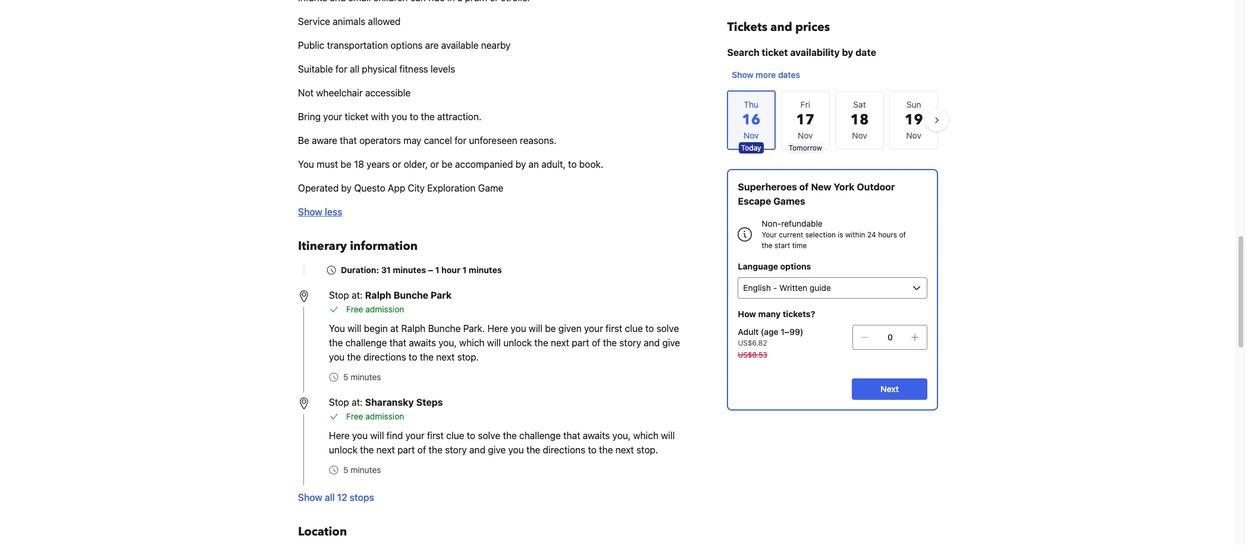Task type: describe. For each thing, give the bounding box(es) containing it.
1 vertical spatial options
[[780, 261, 811, 271]]

superheroes
[[738, 182, 797, 192]]

sun
[[907, 99, 922, 110]]

challenge inside here you will find your first clue to solve the challenge that awaits you, which will unlock the next part of the story and give you the directions to the next stop.
[[519, 430, 561, 441]]

sat 18 nov
[[851, 99, 869, 140]]

show all 12 stops button
[[298, 490, 374, 505]]

accessible
[[365, 87, 411, 98]]

1–99)
[[781, 327, 803, 337]]

within
[[845, 230, 865, 239]]

stop for stop at: sharansky steps
[[329, 397, 349, 408]]

aware
[[312, 135, 337, 146]]

17
[[796, 110, 815, 130]]

1 horizontal spatial be
[[442, 159, 453, 170]]

0 horizontal spatial by
[[341, 183, 352, 193]]

1 vertical spatial 18
[[354, 159, 364, 170]]

12
[[337, 492, 347, 503]]

hour
[[442, 265, 461, 275]]

minutes up stops
[[351, 465, 381, 475]]

solve inside here you will find your first clue to solve the challenge that awaits you, which will unlock the next part of the story and give you the directions to the next stop.
[[478, 430, 501, 441]]

clue inside "you will begin at ralph bunche park. here you will be given your first clue to solve the challenge that awaits you, which will unlock the next part of the story and give you the directions to the next stop."
[[625, 323, 643, 334]]

that inside "you will begin at ralph bunche park. here you will be given your first clue to solve the challenge that awaits you, which will unlock the next part of the story and give you the directions to the next stop."
[[390, 337, 407, 348]]

with
[[371, 111, 389, 122]]

steps
[[416, 397, 443, 408]]

show less
[[298, 207, 342, 217]]

escape
[[738, 196, 771, 207]]

time
[[792, 241, 807, 250]]

more
[[756, 70, 776, 80]]

directions inside here you will find your first clue to solve the challenge that awaits you, which will unlock the next part of the story and give you the directions to the next stop.
[[543, 445, 586, 455]]

hours
[[878, 230, 897, 239]]

city
[[408, 183, 425, 193]]

be aware that operators may cancel for unforeseen reasons.
[[298, 135, 557, 146]]

show all 12 stops
[[298, 492, 374, 503]]

and inside "you will begin at ralph bunche park. here you will be given your first clue to solve the challenge that awaits you, which will unlock the next part of the story and give you the directions to the next stop."
[[644, 337, 660, 348]]

bring your ticket with you to the attraction.
[[298, 111, 482, 122]]

0 horizontal spatial ticket
[[345, 111, 369, 122]]

adult
[[738, 327, 759, 337]]

information
[[350, 238, 418, 254]]

minutes right hour on the left of page
[[469, 265, 502, 275]]

that inside here you will find your first clue to solve the challenge that awaits you, which will unlock the next part of the story and give you the directions to the next stop.
[[564, 430, 581, 441]]

which inside "you will begin at ralph bunche park. here you will be given your first clue to solve the challenge that awaits you, which will unlock the next part of the story and give you the directions to the next stop."
[[459, 337, 485, 348]]

fri 17 nov tomorrow
[[789, 99, 822, 152]]

31
[[381, 265, 391, 275]]

duration: 31 minutes – 1 hour 1 minutes
[[341, 265, 502, 275]]

solve inside "you will begin at ralph bunche park. here you will be given your first clue to solve the challenge that awaits you, which will unlock the next part of the story and give you the directions to the next stop."
[[657, 323, 679, 334]]

date
[[856, 47, 876, 58]]

show for show all 12 stops
[[298, 492, 323, 503]]

not wheelchair accessible
[[298, 87, 411, 98]]

years
[[367, 159, 390, 170]]

new
[[811, 182, 831, 192]]

nov for 19
[[907, 130, 922, 140]]

challenge inside "you will begin at ralph bunche park. here you will be given your first clue to solve the challenge that awaits you, which will unlock the next part of the story and give you the directions to the next stop."
[[346, 337, 387, 348]]

at: for ralph bunche park
[[352, 290, 363, 301]]

5 for here you will find your first clue to solve the challenge that awaits you, which will unlock the next part of the story and give you the directions to the next stop.
[[343, 465, 348, 475]]

sat
[[854, 99, 866, 110]]

app
[[388, 183, 405, 193]]

–
[[428, 265, 433, 275]]

location
[[298, 524, 347, 540]]

directions inside "you will begin at ralph bunche park. here you will be given your first clue to solve the challenge that awaits you, which will unlock the next part of the story and give you the directions to the next stop."
[[364, 352, 406, 362]]

search
[[727, 47, 759, 58]]

stop at: sharansky steps
[[329, 397, 443, 408]]

language
[[738, 261, 778, 271]]

available
[[441, 40, 479, 51]]

ralph inside "you will begin at ralph bunche park. here you will be given your first clue to solve the challenge that awaits you, which will unlock the next part of the story and give you the directions to the next stop."
[[401, 323, 426, 334]]

first inside "you will begin at ralph bunche park. here you will be given your first clue to solve the challenge that awaits you, which will unlock the next part of the story and give you the directions to the next stop."
[[606, 323, 623, 334]]

are
[[425, 40, 439, 51]]

animals
[[333, 16, 366, 27]]

of inside here you will find your first clue to solve the challenge that awaits you, which will unlock the next part of the story and give you the directions to the next stop.
[[418, 445, 426, 455]]

games
[[773, 196, 805, 207]]

nov for 17
[[798, 130, 813, 140]]

allowed
[[368, 16, 401, 27]]

non-
[[762, 218, 781, 229]]

levels
[[431, 64, 455, 74]]

at: for sharansky steps
[[352, 397, 363, 408]]

admission for begin
[[366, 304, 404, 314]]

your
[[762, 230, 777, 239]]

itinerary
[[298, 238, 347, 254]]

physical
[[362, 64, 397, 74]]

how
[[738, 309, 756, 319]]

adult (age 1–99) us$6.82
[[738, 327, 803, 348]]

current
[[779, 230, 803, 239]]

an
[[529, 159, 539, 170]]

show more dates button
[[727, 64, 805, 86]]

transportation
[[327, 40, 388, 51]]

0 vertical spatial options
[[391, 40, 423, 51]]

refundable
[[781, 218, 823, 229]]

2 horizontal spatial and
[[770, 19, 792, 35]]

0 vertical spatial bunche
[[394, 290, 429, 301]]

be inside "you will begin at ralph bunche park. here you will be given your first clue to solve the challenge that awaits you, which will unlock the next part of the story and give you the directions to the next stop."
[[545, 323, 556, 334]]

24
[[867, 230, 876, 239]]

admission for will
[[366, 411, 404, 421]]

show less button
[[298, 205, 342, 219]]

non-refundable your current selection is within 24 hours of the start time
[[762, 218, 906, 250]]

5 minutes for challenge
[[343, 372, 381, 382]]

story inside "you will begin at ralph bunche park. here you will be given your first clue to solve the challenge that awaits you, which will unlock the next part of the story and give you the directions to the next stop."
[[620, 337, 642, 348]]

first inside here you will find your first clue to solve the challenge that awaits you, which will unlock the next part of the story and give you the directions to the next stop.
[[427, 430, 444, 441]]

of inside "you will begin at ralph bunche park. here you will be given your first clue to solve the challenge that awaits you, which will unlock the next part of the story and give you the directions to the next stop."
[[592, 337, 601, 348]]

public transportation options are available nearby
[[298, 40, 511, 51]]

start
[[775, 241, 790, 250]]

part inside here you will find your first clue to solve the challenge that awaits you, which will unlock the next part of the story and give you the directions to the next stop.
[[398, 445, 415, 455]]

sharansky
[[365, 397, 414, 408]]

free for sharansky
[[346, 411, 363, 421]]

york
[[834, 182, 855, 192]]

tickets?
[[783, 309, 815, 319]]

wheelchair
[[316, 87, 363, 98]]

which inside here you will find your first clue to solve the challenge that awaits you, which will unlock the next part of the story and give you the directions to the next stop.
[[633, 430, 659, 441]]

be
[[298, 135, 309, 146]]

0 vertical spatial ticket
[[762, 47, 788, 58]]

availability
[[790, 47, 840, 58]]

story inside here you will find your first clue to solve the challenge that awaits you, which will unlock the next part of the story and give you the directions to the next stop.
[[445, 445, 467, 455]]

may
[[404, 135, 422, 146]]

stop. inside "you will begin at ralph bunche park. here you will be given your first clue to solve the challenge that awaits you, which will unlock the next part of the story and give you the directions to the next stop."
[[457, 352, 479, 362]]

here inside "you will begin at ralph bunche park. here you will be given your first clue to solve the challenge that awaits you, which will unlock the next part of the story and give you the directions to the next stop."
[[488, 323, 508, 334]]

suitable for all physical fitness levels
[[298, 64, 455, 74]]

suitable
[[298, 64, 333, 74]]

0 vertical spatial by
[[842, 47, 853, 58]]

all inside show all 12 stops button
[[325, 492, 335, 503]]

unlock inside "you will begin at ralph bunche park. here you will be given your first clue to solve the challenge that awaits you, which will unlock the next part of the story and give you the directions to the next stop."
[[504, 337, 532, 348]]



Task type: locate. For each thing, give the bounding box(es) containing it.
all left 12
[[325, 492, 335, 503]]

superheroes of new york outdoor escape games
[[738, 182, 895, 207]]

1 vertical spatial solve
[[478, 430, 501, 441]]

us$8.53
[[738, 351, 767, 359]]

1 vertical spatial 5 minutes
[[343, 465, 381, 475]]

prices
[[795, 19, 830, 35]]

0 vertical spatial you
[[298, 159, 314, 170]]

operated
[[298, 183, 339, 193]]

0 horizontal spatial for
[[336, 64, 347, 74]]

0 horizontal spatial your
[[323, 111, 342, 122]]

1 vertical spatial stop
[[329, 397, 349, 408]]

1 horizontal spatial which
[[633, 430, 659, 441]]

free admission down stop at: sharansky steps
[[346, 411, 404, 421]]

0 vertical spatial and
[[770, 19, 792, 35]]

0 horizontal spatial all
[[325, 492, 335, 503]]

show down search
[[732, 70, 754, 80]]

2 horizontal spatial that
[[564, 430, 581, 441]]

your right given
[[584, 323, 603, 334]]

questo
[[354, 183, 385, 193]]

outdoor
[[857, 182, 895, 192]]

at: down duration:
[[352, 290, 363, 301]]

free down stop at: ralph bunche park
[[346, 304, 363, 314]]

2 5 minutes from the top
[[343, 465, 381, 475]]

2 horizontal spatial nov
[[907, 130, 922, 140]]

here left find
[[329, 430, 350, 441]]

or right years
[[392, 159, 401, 170]]

1 vertical spatial story
[[445, 445, 467, 455]]

awaits inside here you will find your first clue to solve the challenge that awaits you, which will unlock the next part of the story and give you the directions to the next stop.
[[583, 430, 610, 441]]

nov inside sun 19 nov
[[907, 130, 922, 140]]

you for you must be 18 years or older, or be accompanied by an adult, to book.
[[298, 159, 314, 170]]

1 horizontal spatial for
[[455, 135, 467, 146]]

1 vertical spatial free admission
[[346, 411, 404, 421]]

1 horizontal spatial that
[[390, 337, 407, 348]]

0 horizontal spatial unlock
[[329, 445, 358, 455]]

part down given
[[572, 337, 590, 348]]

part down find
[[398, 445, 415, 455]]

operators
[[359, 135, 401, 146]]

1
[[435, 265, 440, 275], [463, 265, 467, 275]]

1 vertical spatial all
[[325, 492, 335, 503]]

of inside superheroes of new york outdoor escape games
[[799, 182, 809, 192]]

1 vertical spatial free
[[346, 411, 363, 421]]

1 horizontal spatial and
[[644, 337, 660, 348]]

bunche left park.
[[428, 323, 461, 334]]

must
[[317, 159, 338, 170]]

clue inside here you will find your first clue to solve the challenge that awaits you, which will unlock the next part of the story and give you the directions to the next stop.
[[446, 430, 464, 441]]

us$6.82
[[738, 339, 767, 348]]

1 horizontal spatial you,
[[613, 430, 631, 441]]

0 vertical spatial stop
[[329, 290, 349, 301]]

language options
[[738, 261, 811, 271]]

5 minutes
[[343, 372, 381, 382], [343, 465, 381, 475]]

1 vertical spatial that
[[390, 337, 407, 348]]

0 vertical spatial challenge
[[346, 337, 387, 348]]

less
[[325, 207, 342, 217]]

1 vertical spatial ticket
[[345, 111, 369, 122]]

cancel
[[424, 135, 452, 146]]

1 1 from the left
[[435, 265, 440, 275]]

3 nov from the left
[[907, 130, 922, 140]]

and
[[770, 19, 792, 35], [644, 337, 660, 348], [470, 445, 486, 455]]

by
[[842, 47, 853, 58], [516, 159, 526, 170], [341, 183, 352, 193]]

0 horizontal spatial which
[[459, 337, 485, 348]]

0 vertical spatial 5 minutes
[[343, 372, 381, 382]]

stop.
[[457, 352, 479, 362], [637, 445, 658, 455]]

0 vertical spatial for
[[336, 64, 347, 74]]

bunche
[[394, 290, 429, 301], [428, 323, 461, 334]]

park.
[[463, 323, 485, 334]]

admission down stop at: ralph bunche park
[[366, 304, 404, 314]]

or
[[392, 159, 401, 170], [430, 159, 439, 170]]

exploration
[[427, 183, 476, 193]]

5 minutes up stop at: sharansky steps
[[343, 372, 381, 382]]

1 horizontal spatial solve
[[657, 323, 679, 334]]

1 vertical spatial part
[[398, 445, 415, 455]]

0 vertical spatial first
[[606, 323, 623, 334]]

1 vertical spatial and
[[644, 337, 660, 348]]

1 stop from the top
[[329, 290, 349, 301]]

0 horizontal spatial 1
[[435, 265, 440, 275]]

0 vertical spatial stop.
[[457, 352, 479, 362]]

0 vertical spatial your
[[323, 111, 342, 122]]

for right cancel
[[455, 135, 467, 146]]

free admission up begin
[[346, 304, 404, 314]]

1 horizontal spatial all
[[350, 64, 359, 74]]

0 vertical spatial 5
[[343, 372, 348, 382]]

first right given
[[606, 323, 623, 334]]

older,
[[404, 159, 428, 170]]

stop for stop at: ralph bunche park
[[329, 290, 349, 301]]

0 horizontal spatial you,
[[439, 337, 457, 348]]

you left must
[[298, 159, 314, 170]]

show for show less
[[298, 207, 323, 217]]

0 vertical spatial directions
[[364, 352, 406, 362]]

and inside here you will find your first clue to solve the challenge that awaits you, which will unlock the next part of the story and give you the directions to the next stop.
[[470, 445, 486, 455]]

(age
[[761, 327, 779, 337]]

nov inside sat 18 nov
[[852, 130, 868, 140]]

begin
[[364, 323, 388, 334]]

unforeseen
[[469, 135, 518, 146]]

1 vertical spatial 5
[[343, 465, 348, 475]]

nov down sat
[[852, 130, 868, 140]]

0 horizontal spatial story
[[445, 445, 467, 455]]

you will begin at ralph bunche park. here you will be given your first clue to solve the challenge that awaits you, which will unlock the next part of the story and give you the directions to the next stop.
[[329, 323, 680, 362]]

all up not wheelchair accessible
[[350, 64, 359, 74]]

2 1 from the left
[[463, 265, 467, 275]]

0 vertical spatial all
[[350, 64, 359, 74]]

1 horizontal spatial ticket
[[762, 47, 788, 58]]

here inside here you will find your first clue to solve the challenge that awaits you, which will unlock the next part of the story and give you the directions to the next stop.
[[329, 430, 350, 441]]

your inside here you will find your first clue to solve the challenge that awaits you, which will unlock the next part of the story and give you the directions to the next stop.
[[406, 430, 425, 441]]

1 nov from the left
[[798, 130, 813, 140]]

0 horizontal spatial be
[[341, 159, 352, 170]]

1 vertical spatial at:
[[352, 397, 363, 408]]

tickets
[[727, 19, 767, 35]]

of
[[799, 182, 809, 192], [899, 230, 906, 239], [592, 337, 601, 348], [418, 445, 426, 455]]

1 horizontal spatial ralph
[[401, 323, 426, 334]]

park
[[431, 290, 452, 301]]

1 free admission from the top
[[346, 304, 404, 314]]

bring
[[298, 111, 321, 122]]

0 vertical spatial you,
[[439, 337, 457, 348]]

show for show more dates
[[732, 70, 754, 80]]

2 5 from the top
[[343, 465, 348, 475]]

1 horizontal spatial here
[[488, 323, 508, 334]]

free for ralph
[[346, 304, 363, 314]]

service
[[298, 16, 330, 27]]

0 horizontal spatial solve
[[478, 430, 501, 441]]

be right must
[[341, 159, 352, 170]]

1 vertical spatial which
[[633, 430, 659, 441]]

ticket
[[762, 47, 788, 58], [345, 111, 369, 122]]

1 at: from the top
[[352, 290, 363, 301]]

your right find
[[406, 430, 425, 441]]

minutes up stop at: sharansky steps
[[351, 372, 381, 382]]

game
[[478, 183, 504, 193]]

many
[[758, 309, 781, 319]]

you must be 18 years or older, or be accompanied by an adult, to book.
[[298, 159, 604, 170]]

1 vertical spatial bunche
[[428, 323, 461, 334]]

0 horizontal spatial or
[[392, 159, 401, 170]]

at:
[[352, 290, 363, 301], [352, 397, 363, 408]]

0
[[888, 332, 893, 342]]

1 free from the top
[[346, 304, 363, 314]]

admission down stop at: sharansky steps
[[366, 411, 404, 421]]

0 vertical spatial at:
[[352, 290, 363, 301]]

1 horizontal spatial or
[[430, 159, 439, 170]]

dates
[[778, 70, 800, 80]]

stop left sharansky
[[329, 397, 349, 408]]

nov up tomorrow
[[798, 130, 813, 140]]

your
[[323, 111, 342, 122], [584, 323, 603, 334], [406, 430, 425, 441]]

0 horizontal spatial nov
[[798, 130, 813, 140]]

0 horizontal spatial directions
[[364, 352, 406, 362]]

your right the bring
[[323, 111, 342, 122]]

0 vertical spatial part
[[572, 337, 590, 348]]

here you will find your first clue to solve the challenge that awaits you, which will unlock the next part of the story and give you the directions to the next stop.
[[329, 430, 675, 455]]

2 vertical spatial by
[[341, 183, 352, 193]]

2 vertical spatial show
[[298, 492, 323, 503]]

the inside non-refundable your current selection is within 24 hours of the start time
[[762, 241, 773, 250]]

bunche down duration: 31 minutes – 1 hour 1 minutes
[[394, 290, 429, 301]]

free
[[346, 304, 363, 314], [346, 411, 363, 421]]

0 horizontal spatial that
[[340, 135, 357, 146]]

18 left years
[[354, 159, 364, 170]]

solve
[[657, 323, 679, 334], [478, 430, 501, 441]]

ralph down 31
[[365, 290, 391, 301]]

you, inside here you will find your first clue to solve the challenge that awaits you, which will unlock the next part of the story and give you the directions to the next stop.
[[613, 430, 631, 441]]

nov for 18
[[852, 130, 868, 140]]

1 vertical spatial your
[[584, 323, 603, 334]]

your inside "you will begin at ralph bunche park. here you will be given your first clue to solve the challenge that awaits you, which will unlock the next part of the story and give you the directions to the next stop."
[[584, 323, 603, 334]]

give inside "you will begin at ralph bunche park. here you will be given your first clue to solve the challenge that awaits you, which will unlock the next part of the story and give you the directions to the next stop."
[[663, 337, 680, 348]]

2 free from the top
[[346, 411, 363, 421]]

0 horizontal spatial ralph
[[365, 290, 391, 301]]

0 vertical spatial story
[[620, 337, 642, 348]]

1 horizontal spatial 18
[[851, 110, 869, 130]]

itinerary information
[[298, 238, 418, 254]]

for up wheelchair
[[336, 64, 347, 74]]

show left 12
[[298, 492, 323, 503]]

stop. inside here you will find your first clue to solve the challenge that awaits you, which will unlock the next part of the story and give you the directions to the next stop.
[[637, 445, 658, 455]]

5 up stop at: sharansky steps
[[343, 372, 348, 382]]

1 vertical spatial by
[[516, 159, 526, 170]]

awaits
[[409, 337, 436, 348], [583, 430, 610, 441]]

give inside here you will find your first clue to solve the challenge that awaits you, which will unlock the next part of the story and give you the directions to the next stop.
[[488, 445, 506, 455]]

selection
[[805, 230, 836, 239]]

which
[[459, 337, 485, 348], [633, 430, 659, 441]]

0 vertical spatial that
[[340, 135, 357, 146]]

you for you will begin at ralph bunche park. here you will be given your first clue to solve the challenge that awaits you, which will unlock the next part of the story and give you the directions to the next stop.
[[329, 323, 345, 334]]

duration:
[[341, 265, 379, 275]]

given
[[559, 323, 582, 334]]

5 minutes for next
[[343, 465, 381, 475]]

1 vertical spatial challenge
[[519, 430, 561, 441]]

1 horizontal spatial give
[[663, 337, 680, 348]]

stops
[[350, 492, 374, 503]]

2 nov from the left
[[852, 130, 868, 140]]

you, inside "you will begin at ralph bunche park. here you will be given your first clue to solve the challenge that awaits you, which will unlock the next part of the story and give you the directions to the next stop."
[[439, 337, 457, 348]]

you
[[298, 159, 314, 170], [329, 323, 345, 334]]

free admission for ralph bunche park
[[346, 304, 404, 314]]

1 horizontal spatial directions
[[543, 445, 586, 455]]

2 stop from the top
[[329, 397, 349, 408]]

not
[[298, 87, 314, 98]]

5 up 12
[[343, 465, 348, 475]]

free admission for sharansky steps
[[346, 411, 404, 421]]

2 at: from the top
[[352, 397, 363, 408]]

stop down duration:
[[329, 290, 349, 301]]

0 horizontal spatial stop.
[[457, 352, 479, 362]]

how many tickets?
[[738, 309, 815, 319]]

0 vertical spatial give
[[663, 337, 680, 348]]

1 5 from the top
[[343, 372, 348, 382]]

of inside non-refundable your current selection is within 24 hours of the start time
[[899, 230, 906, 239]]

show inside button
[[732, 70, 754, 80]]

0 horizontal spatial challenge
[[346, 337, 387, 348]]

1 horizontal spatial nov
[[852, 130, 868, 140]]

5 for you will begin at ralph bunche park. here you will be given your first clue to solve the challenge that awaits you, which will unlock the next part of the story and give you the directions to the next stop.
[[343, 372, 348, 382]]

2 admission from the top
[[366, 411, 404, 421]]

by left date at the right
[[842, 47, 853, 58]]

0 horizontal spatial part
[[398, 445, 415, 455]]

region containing 17
[[718, 86, 948, 155]]

for
[[336, 64, 347, 74], [455, 135, 467, 146]]

or right older, on the left top of the page
[[430, 159, 439, 170]]

0 vertical spatial ralph
[[365, 290, 391, 301]]

free down stop at: sharansky steps
[[346, 411, 363, 421]]

1 horizontal spatial you
[[329, 323, 345, 334]]

ralph right at
[[401, 323, 426, 334]]

show left less
[[298, 207, 323, 217]]

19
[[905, 110, 923, 130]]

unlock inside here you will find your first clue to solve the challenge that awaits you, which will unlock the next part of the story and give you the directions to the next stop.
[[329, 445, 358, 455]]

be left given
[[545, 323, 556, 334]]

2 vertical spatial and
[[470, 445, 486, 455]]

nov inside fri 17 nov tomorrow
[[798, 130, 813, 140]]

part
[[572, 337, 590, 348], [398, 445, 415, 455]]

awaits inside "you will begin at ralph bunche park. here you will be given your first clue to solve the challenge that awaits you, which will unlock the next part of the story and give you the directions to the next stop."
[[409, 337, 436, 348]]

first down 'steps'
[[427, 430, 444, 441]]

1 5 minutes from the top
[[343, 372, 381, 382]]

1 vertical spatial here
[[329, 430, 350, 441]]

be up 'exploration'
[[442, 159, 453, 170]]

is
[[838, 230, 843, 239]]

part inside "you will begin at ralph bunche park. here you will be given your first clue to solve the challenge that awaits you, which will unlock the next part of the story and give you the directions to the next stop."
[[572, 337, 590, 348]]

you inside "you will begin at ralph bunche park. here you will be given your first clue to solve the challenge that awaits you, which will unlock the next part of the story and give you the directions to the next stop."
[[329, 323, 345, 334]]

ticket left with
[[345, 111, 369, 122]]

by left questo
[[341, 183, 352, 193]]

2 free admission from the top
[[346, 411, 404, 421]]

1 horizontal spatial by
[[516, 159, 526, 170]]

service animals allowed
[[298, 16, 401, 27]]

2 horizontal spatial by
[[842, 47, 853, 58]]

next
[[881, 384, 899, 394]]

that
[[340, 135, 357, 146], [390, 337, 407, 348], [564, 430, 581, 441]]

0 vertical spatial which
[[459, 337, 485, 348]]

adult,
[[542, 159, 566, 170]]

attraction.
[[437, 111, 482, 122]]

1 or from the left
[[392, 159, 401, 170]]

0 horizontal spatial here
[[329, 430, 350, 441]]

minutes left '–'
[[393, 265, 426, 275]]

options down time at the right top
[[780, 261, 811, 271]]

unlock
[[504, 337, 532, 348], [329, 445, 358, 455]]

2 vertical spatial that
[[564, 430, 581, 441]]

you,
[[439, 337, 457, 348], [613, 430, 631, 441]]

1 vertical spatial first
[[427, 430, 444, 441]]

0 vertical spatial 18
[[851, 110, 869, 130]]

show more dates
[[732, 70, 800, 80]]

5
[[343, 372, 348, 382], [343, 465, 348, 475]]

will
[[348, 323, 361, 334], [529, 323, 543, 334], [487, 337, 501, 348], [370, 430, 384, 441], [661, 430, 675, 441]]

1 vertical spatial awaits
[[583, 430, 610, 441]]

bunche inside "you will begin at ralph bunche park. here you will be given your first clue to solve the challenge that awaits you, which will unlock the next part of the story and give you the directions to the next stop."
[[428, 323, 461, 334]]

options up fitness
[[391, 40, 423, 51]]

2 or from the left
[[430, 159, 439, 170]]

region
[[718, 86, 948, 155]]

at
[[391, 323, 399, 334]]

5 minutes up stops
[[343, 465, 381, 475]]

1 vertical spatial give
[[488, 445, 506, 455]]

at: left sharansky
[[352, 397, 363, 408]]

1 vertical spatial ralph
[[401, 323, 426, 334]]

stop
[[329, 290, 349, 301], [329, 397, 349, 408]]

by left an
[[516, 159, 526, 170]]

1 vertical spatial you,
[[613, 430, 631, 441]]

here right park.
[[488, 323, 508, 334]]

accompanied
[[455, 159, 513, 170]]

1 admission from the top
[[366, 304, 404, 314]]

you left begin
[[329, 323, 345, 334]]

0 vertical spatial here
[[488, 323, 508, 334]]

options
[[391, 40, 423, 51], [780, 261, 811, 271]]

1 horizontal spatial your
[[406, 430, 425, 441]]

ticket up show more dates
[[762, 47, 788, 58]]

0 vertical spatial clue
[[625, 323, 643, 334]]

free admission
[[346, 304, 404, 314], [346, 411, 404, 421]]

2 horizontal spatial your
[[584, 323, 603, 334]]

sun 19 nov
[[905, 99, 923, 140]]

fri
[[801, 99, 811, 110]]

1 vertical spatial for
[[455, 135, 467, 146]]

1 right '–'
[[435, 265, 440, 275]]

clue
[[625, 323, 643, 334], [446, 430, 464, 441]]

0 horizontal spatial you
[[298, 159, 314, 170]]

1 right hour on the left of page
[[463, 265, 467, 275]]

nov down the "19"
[[907, 130, 922, 140]]

1 horizontal spatial unlock
[[504, 337, 532, 348]]

18 down sat
[[851, 110, 869, 130]]

next button
[[852, 378, 928, 400]]

story
[[620, 337, 642, 348], [445, 445, 467, 455]]

1 horizontal spatial awaits
[[583, 430, 610, 441]]



Task type: vqa. For each thing, say whether or not it's contained in the screenshot.
Los Angeles to San José del Cabo Nov 21 - Nov 28 · Round trip
no



